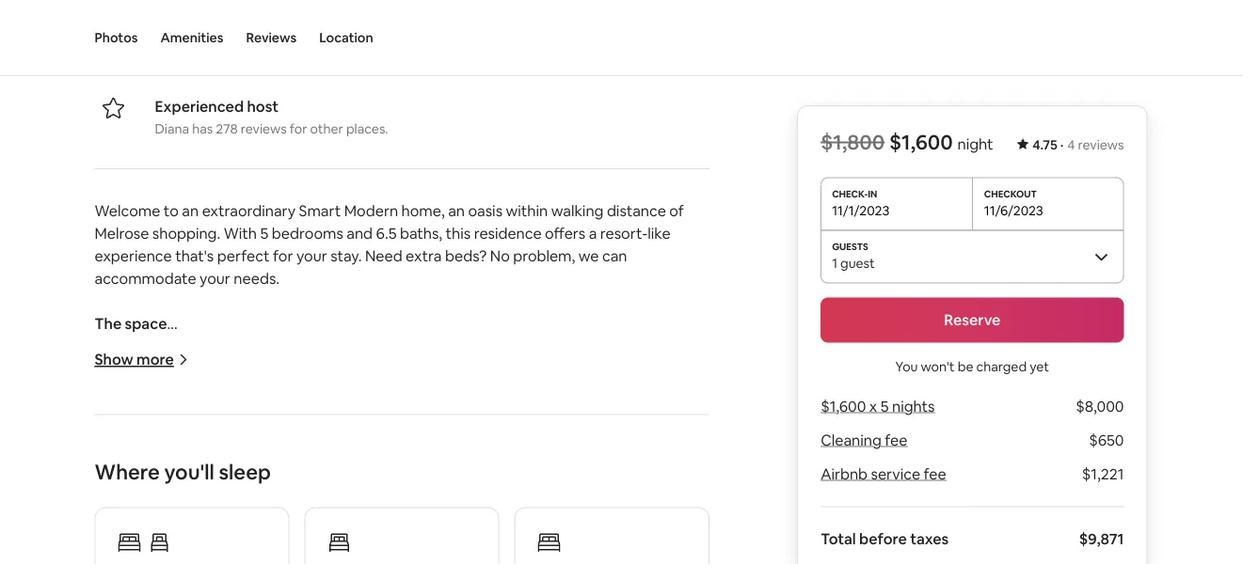 Task type: vqa. For each thing, say whether or not it's contained in the screenshot.
the Diego, associated with Olive
no



Task type: describe. For each thing, give the bounding box(es) containing it.
experience
[[95, 247, 172, 266]]

airbnb service fee button
[[821, 465, 947, 484]]

to inside welcome to an extraordinary smart modern home, an oasis within walking distance of melrose shopping. with 5 bedrooms and 6.5 baths, this residence offers a resort-like experience that's perfect for your stay. need extra beds? no problem, we can accommodate your needs.
[[164, 201, 179, 221]]

guests inside the italian kitchen is a chef's dream, with a generous island for hosting guests and top-of- the-line gourmet appliances. enjoy meals in the formal dining area surrounded by custom kitchen cabinets, adding to the allure of the space.
[[580, 427, 626, 447]]

gourmet
[[151, 450, 212, 469]]

$650
[[1089, 431, 1125, 450]]

yet
[[1030, 358, 1050, 375]]

dream,
[[293, 427, 342, 447]]

x
[[870, 397, 878, 417]]

the down but
[[303, 563, 326, 565]]

photos button
[[95, 0, 138, 75]]

this
[[446, 224, 471, 243]]

open
[[408, 360, 444, 379]]

a
[[95, 518, 105, 537]]

a left true
[[258, 337, 266, 356]]

amenities
[[160, 29, 224, 46]]

0 horizontal spatial you'll
[[164, 460, 214, 487]]

for inside welcome to an extraordinary smart modern home, an oasis within walking distance of melrose shopping. with 5 bedrooms and 6.5 baths, this residence offers a resort-like experience that's perfect for your stay. need extra beds? no problem, we can accommodate your needs.
[[273, 247, 293, 266]]

the italian kitchen is a chef's dream, with a generous island for hosting guests and top-of- the-line gourmet appliances. enjoy meals in the formal dining area surrounded by custom kitchen cabinets, adding to the allure of the space.
[[95, 427, 709, 492]]

offering
[[621, 540, 676, 560]]

to inside the italian kitchen is a chef's dream, with a generous island for hosting guests and top-of- the-line gourmet appliances. enjoy meals in the formal dining area surrounded by custom kitchen cabinets, adding to the allure of the space.
[[267, 473, 282, 492]]

the down enjoy
[[285, 473, 309, 492]]

baths
[[343, 23, 382, 42]]

ensuite
[[554, 518, 605, 537]]

6.5
[[376, 224, 397, 243]]

top-
[[659, 427, 689, 447]]

service
[[871, 465, 921, 484]]

seamlessly
[[516, 360, 590, 379]]

allure
[[312, 473, 349, 492]]

you'll inside a floating staircase leads to the second floor, where you'll find four ensuite bedrooms, each drenched in natural light. but the real showstopper is the rooftop deck, offering stunning views of the hills and the iconic hollywood sign. here, you can unwind in the h
[[454, 518, 489, 537]]

total before taxes
[[821, 530, 949, 549]]

chef's
[[249, 427, 290, 447]]

perfect inside the master bedroom is a true haven, featuring a spacious private balcony and a luxurious master bath with a soothing soaking tub. the open floor plan seamlessly merges indoor and outdoor living, creating a space that's perfect for entertaining.
[[385, 382, 438, 402]]

bath
[[147, 360, 179, 379]]

1 vertical spatial $1,600
[[821, 397, 866, 417]]

0 vertical spatial master
[[124, 337, 173, 356]]

has
[[192, 121, 213, 138]]

$1,600 x 5 nights
[[821, 397, 935, 417]]

with inside the italian kitchen is a chef's dream, with a generous island for hosting guests and top-of- the-line gourmet appliances. enjoy meals in the formal dining area surrounded by custom kitchen cabinets, adding to the allure of the space.
[[345, 427, 375, 447]]

light.
[[268, 540, 302, 560]]

but
[[306, 540, 329, 560]]

more
[[137, 351, 174, 370]]

cabinets,
[[149, 473, 212, 492]]

reserve
[[944, 311, 1001, 330]]

of inside welcome to an extraordinary smart modern home, an oasis within walking distance of melrose shopping. with 5 bedrooms and 6.5 baths, this residence offers a resort-like experience that's perfect for your stay. need extra beds? no problem, we can accommodate your needs.
[[670, 201, 684, 221]]

guest
[[841, 255, 875, 272]]

find
[[492, 518, 519, 537]]

the up iconic
[[333, 540, 356, 560]]

0 horizontal spatial your
[[200, 269, 231, 289]]

5 inside welcome to an extraordinary smart modern home, an oasis within walking distance of melrose shopping. with 5 bedrooms and 6.5 baths, this residence offers a resort-like experience that's perfect for your stay. need extra beds? no problem, we can accommodate your needs.
[[260, 224, 269, 243]]

modern
[[344, 201, 398, 221]]

accommodate
[[95, 269, 196, 289]]

a down bedroom
[[216, 360, 224, 379]]

spacious
[[428, 337, 489, 356]]

problem,
[[513, 247, 575, 266]]

bedrooms inside welcome to an extraordinary smart modern home, an oasis within walking distance of melrose shopping. with 5 bedrooms and 6.5 baths, this residence offers a resort-like experience that's perfect for your stay. need extra beds? no problem, we can accommodate your needs.
[[272, 224, 343, 243]]

generous
[[390, 427, 455, 447]]

views
[[158, 563, 197, 565]]

rooftop
[[523, 540, 577, 560]]

where you'll sleep
[[95, 460, 271, 487]]

sleep
[[219, 460, 271, 487]]

2 horizontal spatial in
[[637, 563, 649, 565]]

tub.
[[348, 360, 375, 379]]

taxes
[[911, 530, 949, 549]]

shopping.
[[152, 224, 220, 243]]

true
[[270, 337, 298, 356]]

leads
[[230, 518, 267, 537]]

luxurious
[[642, 337, 704, 356]]

reviews button
[[246, 0, 297, 75]]

staircase
[[165, 518, 227, 537]]

a left "generous"
[[379, 427, 387, 447]]

and inside a floating staircase leads to the second floor, where you'll find four ensuite bedrooms, each drenched in natural light. but the real showstopper is the rooftop deck, offering stunning views of the hills and the iconic hollywood sign. here, you can unwind in the h
[[273, 563, 300, 565]]

0 vertical spatial fee
[[885, 431, 908, 450]]

for inside the italian kitchen is a chef's dream, with a generous island for hosting guests and top-of- the-line gourmet appliances. enjoy meals in the formal dining area surrounded by custom kitchen cabinets, adding to the allure of the space.
[[501, 427, 521, 447]]

iconic
[[330, 563, 370, 565]]

baths,
[[400, 224, 443, 243]]

the down natural
[[218, 563, 241, 565]]

$9,871
[[1080, 530, 1125, 549]]

cleaning
[[821, 431, 882, 450]]

balcony
[[544, 337, 598, 356]]

2 horizontal spatial ·
[[1061, 137, 1064, 153]]

0 vertical spatial 5
[[169, 23, 178, 42]]

you
[[896, 358, 918, 375]]

unwind
[[583, 563, 633, 565]]

the for master
[[95, 337, 121, 356]]

experienced
[[155, 97, 244, 116]]

location button
[[319, 0, 373, 75]]

haven,
[[302, 337, 347, 356]]

1 vertical spatial in
[[202, 540, 214, 560]]

is for kitchen
[[224, 427, 234, 447]]

$1,221
[[1082, 465, 1125, 484]]

airbnb
[[821, 465, 868, 484]]

italian
[[124, 427, 166, 447]]

smart
[[299, 201, 341, 221]]

4.75
[[1033, 137, 1058, 153]]

featuring
[[350, 337, 413, 356]]

show more button
[[95, 351, 189, 370]]

sign.
[[451, 563, 483, 565]]

host
[[247, 97, 279, 116]]

like
[[648, 224, 671, 243]]

you
[[526, 563, 551, 565]]

where
[[407, 518, 451, 537]]

reviews inside 'experienced host diana has 278 reviews for other places.'
[[241, 121, 287, 138]]

can inside welcome to an extraordinary smart modern home, an oasis within walking distance of melrose shopping. with 5 bedrooms and 6.5 baths, this residence offers a resort-like experience that's perfect for your stay. need extra beds? no problem, we can accommodate your needs.
[[602, 247, 627, 266]]

distance
[[607, 201, 666, 221]]

night
[[958, 135, 994, 154]]

the up light. at the bottom
[[288, 518, 312, 537]]

of inside a floating staircase leads to the second floor, where you'll find four ensuite bedrooms, each drenched in natural light. but the real showstopper is the rooftop deck, offering stunning views of the hills and the iconic hollywood sign. here, you can unwind in the h
[[200, 563, 215, 565]]

extraordinary
[[202, 201, 296, 221]]

5.5
[[319, 23, 339, 42]]

beds
[[275, 23, 309, 42]]



Task type: locate. For each thing, give the bounding box(es) containing it.
the for space
[[95, 314, 122, 334]]

1 vertical spatial can
[[555, 563, 580, 565]]

0 vertical spatial perfect
[[217, 247, 270, 266]]

2 vertical spatial is
[[483, 540, 493, 560]]

photos
[[95, 29, 138, 46]]

and inside the italian kitchen is a chef's dream, with a generous island for hosting guests and top-of- the-line gourmet appliances. enjoy meals in the formal dining area surrounded by custom kitchen cabinets, adding to the allure of the space.
[[630, 427, 656, 447]]

1 vertical spatial fee
[[924, 465, 947, 484]]

floating
[[109, 518, 162, 537]]

$1,800 $1,600 night
[[821, 129, 994, 156]]

master up the bath
[[124, 337, 173, 356]]

0 vertical spatial of
[[670, 201, 684, 221]]

airbnb service fee
[[821, 465, 947, 484]]

1 guest button
[[821, 230, 1125, 283]]

0 horizontal spatial guests
[[113, 23, 159, 42]]

bedrooms down the smart
[[272, 224, 343, 243]]

fee up service
[[885, 431, 908, 450]]

to up shopping.
[[164, 201, 179, 221]]

an up shopping.
[[182, 201, 199, 221]]

a up we
[[589, 224, 597, 243]]

is for bedroom
[[245, 337, 255, 356]]

1 vertical spatial with
[[345, 427, 375, 447]]

the-
[[95, 450, 124, 469]]

extra
[[406, 247, 442, 266]]

before
[[860, 530, 907, 549]]

the up space.
[[395, 450, 419, 469]]

location
[[319, 29, 373, 46]]

1 guest
[[832, 255, 875, 272]]

and up 'merges'
[[601, 337, 628, 356]]

residence
[[474, 224, 542, 243]]

$1,800
[[821, 129, 885, 156]]

the up here,
[[496, 540, 520, 560]]

0 horizontal spatial kitchen
[[95, 473, 146, 492]]

to inside a floating staircase leads to the second floor, where you'll find four ensuite bedrooms, each drenched in natural light. but the real showstopper is the rooftop deck, offering stunning views of the hills and the iconic hollywood sign. here, you can unwind in the h
[[270, 518, 285, 537]]

1 vertical spatial perfect
[[385, 382, 438, 402]]

12 guests · 5 bedrooms · 6 beds
[[95, 23, 309, 42]]

a up appliances. at the left
[[237, 427, 245, 447]]

1 horizontal spatial your
[[296, 247, 327, 266]]

an up this
[[448, 201, 465, 221]]

area
[[516, 450, 547, 469]]

is up appliances. at the left
[[224, 427, 234, 447]]

reviews down the host
[[241, 121, 287, 138]]

0 horizontal spatial an
[[182, 201, 199, 221]]

meals
[[336, 450, 377, 469]]

and up by
[[630, 427, 656, 447]]

we
[[579, 247, 599, 266]]

perfect inside welcome to an extraordinary smart modern home, an oasis within walking distance of melrose shopping. with 5 bedrooms and 6.5 baths, this residence offers a resort-like experience that's perfect for your stay. need extra beds? no problem, we can accommodate your needs.
[[217, 247, 270, 266]]

that's inside the master bedroom is a true haven, featuring a spacious private balcony and a luxurious master bath with a soothing soaking tub. the open floor plan seamlessly merges indoor and outdoor living, creating a space that's perfect for entertaining.
[[343, 382, 382, 402]]

within
[[506, 201, 548, 221]]

1 vertical spatial to
[[267, 473, 282, 492]]

0 vertical spatial kitchen
[[169, 427, 220, 447]]

11/6/2023
[[985, 202, 1044, 219]]

kitchen up 'gourmet'
[[169, 427, 220, 447]]

is up here,
[[483, 540, 493, 560]]

4.75 · 4 reviews
[[1033, 137, 1125, 153]]

1 horizontal spatial ·
[[256, 23, 259, 42]]

1 horizontal spatial 5
[[260, 224, 269, 243]]

for inside the master bedroom is a true haven, featuring a spacious private balcony and a luxurious master bath with a soothing soaking tub. the open floor plan seamlessly merges indoor and outdoor living, creating a space that's perfect for entertaining.
[[441, 382, 461, 402]]

1 horizontal spatial can
[[602, 247, 627, 266]]

bedrooms
[[181, 23, 252, 42], [272, 224, 343, 243]]

cleaning fee
[[821, 431, 908, 450]]

0 horizontal spatial fee
[[885, 431, 908, 450]]

the space
[[95, 314, 167, 334]]

with inside the master bedroom is a true haven, featuring a spacious private balcony and a luxurious master bath with a soothing soaking tub. the open floor plan seamlessly merges indoor and outdoor living, creating a space that's perfect for entertaining.
[[182, 360, 212, 379]]

0 vertical spatial can
[[602, 247, 627, 266]]

the for italian
[[95, 427, 121, 447]]

· left 6
[[256, 23, 259, 42]]

you'll left adding at the left bottom
[[164, 460, 214, 487]]

in right meals
[[380, 450, 392, 469]]

reviews right 4
[[1078, 137, 1125, 153]]

a up open
[[417, 337, 425, 356]]

1 horizontal spatial reviews
[[1078, 137, 1125, 153]]

space up the show more button
[[125, 314, 167, 334]]

1 horizontal spatial you'll
[[454, 518, 489, 537]]

and inside welcome to an extraordinary smart modern home, an oasis within walking distance of melrose shopping. with 5 bedrooms and 6.5 baths, this residence offers a resort-like experience that's perfect for your stay. need extra beds? no problem, we can accommodate your needs.
[[347, 224, 373, 243]]

adding
[[215, 473, 264, 492]]

appliances.
[[215, 450, 292, 469]]

hollywood
[[374, 563, 448, 565]]

· right photos
[[162, 23, 166, 42]]

the down the offering
[[652, 563, 675, 565]]

formal
[[422, 450, 467, 469]]

the down the space
[[95, 337, 121, 356]]

0 horizontal spatial can
[[555, 563, 580, 565]]

floor,
[[369, 518, 404, 537]]

0 horizontal spatial of
[[200, 563, 215, 565]]

and down show
[[95, 382, 121, 402]]

2 horizontal spatial of
[[670, 201, 684, 221]]

1 horizontal spatial in
[[380, 450, 392, 469]]

0 horizontal spatial in
[[202, 540, 214, 560]]

can inside a floating staircase leads to the second floor, where you'll find four ensuite bedrooms, each drenched in natural light. but the real showstopper is the rooftop deck, offering stunning views of the hills and the iconic hollywood sign. here, you can unwind in the h
[[555, 563, 580, 565]]

no
[[490, 247, 510, 266]]

stay.
[[331, 247, 362, 266]]

natural
[[217, 540, 265, 560]]

1 horizontal spatial guests
[[580, 427, 626, 447]]

and down light. at the bottom
[[273, 563, 300, 565]]

0 horizontal spatial space
[[125, 314, 167, 334]]

the down meals
[[370, 473, 394, 492]]

1 vertical spatial space
[[299, 382, 340, 402]]

floor
[[447, 360, 480, 379]]

0 vertical spatial guests
[[113, 23, 159, 42]]

0 vertical spatial that's
[[175, 247, 214, 266]]

the down featuring
[[378, 360, 405, 379]]

with
[[224, 224, 257, 243]]

that's inside welcome to an extraordinary smart modern home, an oasis within walking distance of melrose shopping. with 5 bedrooms and 6.5 baths, this residence offers a resort-like experience that's perfect for your stay. need extra beds? no problem, we can accommodate your needs.
[[175, 247, 214, 266]]

fee right service
[[924, 465, 947, 484]]

0 vertical spatial to
[[164, 201, 179, 221]]

for
[[290, 121, 307, 138], [273, 247, 293, 266], [441, 382, 461, 402], [501, 427, 521, 447]]

1 vertical spatial bedrooms
[[272, 224, 343, 243]]

5 right photos
[[169, 23, 178, 42]]

0 horizontal spatial $1,600
[[821, 397, 866, 417]]

for up needs.
[[273, 247, 293, 266]]

12
[[95, 23, 109, 42]]

perfect
[[217, 247, 270, 266], [385, 382, 438, 402]]

0 vertical spatial bedrooms
[[181, 23, 252, 42]]

2 vertical spatial of
[[200, 563, 215, 565]]

bedrooms left 6
[[181, 23, 252, 42]]

1 horizontal spatial with
[[345, 427, 375, 447]]

a inside welcome to an extraordinary smart modern home, an oasis within walking distance of melrose shopping. with 5 bedrooms and 6.5 baths, this residence offers a resort-like experience that's perfect for your stay. need extra beds? no problem, we can accommodate your needs.
[[589, 224, 597, 243]]

of down meals
[[352, 473, 367, 492]]

a down soaking
[[287, 382, 295, 402]]

1 vertical spatial kitchen
[[95, 473, 146, 492]]

1 horizontal spatial perfect
[[385, 382, 438, 402]]

0 vertical spatial with
[[182, 360, 212, 379]]

in down staircase in the bottom of the page
[[202, 540, 214, 560]]

1 vertical spatial is
[[224, 427, 234, 447]]

1 vertical spatial you'll
[[454, 518, 489, 537]]

master up outdoor
[[95, 360, 144, 379]]

outdoor
[[124, 382, 181, 402]]

0 vertical spatial is
[[245, 337, 255, 356]]

kitchen down the- in the bottom left of the page
[[95, 473, 146, 492]]

1 vertical spatial that's
[[343, 382, 382, 402]]

0 horizontal spatial ·
[[162, 23, 166, 42]]

2 vertical spatial to
[[270, 518, 285, 537]]

the inside the italian kitchen is a chef's dream, with a generous island for hosting guests and top-of- the-line gourmet appliances. enjoy meals in the formal dining area surrounded by custom kitchen cabinets, adding to the allure of the space.
[[95, 427, 121, 447]]

is up soothing
[[245, 337, 255, 356]]

that's down shopping.
[[175, 247, 214, 266]]

you won't be charged yet
[[896, 358, 1050, 375]]

1 horizontal spatial fee
[[924, 465, 947, 484]]

the
[[95, 314, 122, 334], [95, 337, 121, 356], [378, 360, 405, 379], [95, 427, 121, 447]]

for inside 'experienced host diana has 278 reviews for other places.'
[[290, 121, 307, 138]]

perfect down with at the top of the page
[[217, 247, 270, 266]]

space inside the master bedroom is a true haven, featuring a spacious private balcony and a luxurious master bath with a soothing soaking tub. the open floor plan seamlessly merges indoor and outdoor living, creating a space that's perfect for entertaining.
[[299, 382, 340, 402]]

and down the modern
[[347, 224, 373, 243]]

for down floor
[[441, 382, 461, 402]]

showstopper
[[388, 540, 480, 560]]

of up like
[[670, 201, 684, 221]]

of inside the italian kitchen is a chef's dream, with a generous island for hosting guests and top-of- the-line gourmet appliances. enjoy meals in the formal dining area surrounded by custom kitchen cabinets, adding to the allure of the space.
[[352, 473, 367, 492]]

1 horizontal spatial kitchen
[[169, 427, 220, 447]]

by
[[633, 450, 650, 469]]

is inside the italian kitchen is a chef's dream, with a generous island for hosting guests and top-of- the-line gourmet appliances. enjoy meals in the formal dining area surrounded by custom kitchen cabinets, adding to the allure of the space.
[[224, 427, 234, 447]]

reserve button
[[821, 298, 1125, 343]]

1 horizontal spatial of
[[352, 473, 367, 492]]

1 vertical spatial 5
[[260, 224, 269, 243]]

for left other at the top
[[290, 121, 307, 138]]

fee
[[885, 431, 908, 450], [924, 465, 947, 484]]

1 vertical spatial of
[[352, 473, 367, 492]]

a
[[589, 224, 597, 243], [258, 337, 266, 356], [417, 337, 425, 356], [631, 337, 639, 356], [216, 360, 224, 379], [287, 382, 295, 402], [237, 427, 245, 447], [379, 427, 387, 447]]

2 horizontal spatial 5
[[881, 397, 889, 417]]

in down the offering
[[637, 563, 649, 565]]

show more
[[95, 351, 174, 370]]

0 horizontal spatial bedrooms
[[181, 23, 252, 42]]

0 vertical spatial space
[[125, 314, 167, 334]]

1 vertical spatial guests
[[580, 427, 626, 447]]

can down rooftop
[[555, 563, 580, 565]]

1 horizontal spatial an
[[448, 201, 465, 221]]

0 vertical spatial in
[[380, 450, 392, 469]]

0 vertical spatial your
[[296, 247, 327, 266]]

can down resort-
[[602, 247, 627, 266]]

2 horizontal spatial is
[[483, 540, 493, 560]]

1
[[832, 255, 838, 272]]

guests right 12
[[113, 23, 159, 42]]

master
[[124, 337, 173, 356], [95, 360, 144, 379]]

experienced host diana has 278 reviews for other places.
[[155, 97, 388, 138]]

that's down tub.
[[343, 382, 382, 402]]

of
[[670, 201, 684, 221], [352, 473, 367, 492], [200, 563, 215, 565]]

stunning
[[95, 563, 155, 565]]

is inside a floating staircase leads to the second floor, where you'll find four ensuite bedrooms, each drenched in natural light. but the real showstopper is the rooftop deck, offering stunning views of the hills and the iconic hollywood sign. here, you can unwind in the h
[[483, 540, 493, 560]]

to up light. at the bottom
[[270, 518, 285, 537]]

1 horizontal spatial bedrooms
[[272, 224, 343, 243]]

0 horizontal spatial reviews
[[241, 121, 287, 138]]

5 right x
[[881, 397, 889, 417]]

guests
[[113, 23, 159, 42], [580, 427, 626, 447]]

1 vertical spatial your
[[200, 269, 231, 289]]

kitchen
[[169, 427, 220, 447], [95, 473, 146, 492]]

you'll left the find
[[454, 518, 489, 537]]

1 horizontal spatial $1,600
[[890, 129, 953, 156]]

second
[[315, 518, 366, 537]]

1 an from the left
[[182, 201, 199, 221]]

1 horizontal spatial that's
[[343, 382, 382, 402]]

0 horizontal spatial is
[[224, 427, 234, 447]]

0 horizontal spatial perfect
[[217, 247, 270, 266]]

melrose
[[95, 224, 149, 243]]

for up dining
[[501, 427, 521, 447]]

guests up surrounded
[[580, 427, 626, 447]]

0 horizontal spatial 5
[[169, 23, 178, 42]]

amenities button
[[160, 0, 224, 75]]

· left 4
[[1061, 137, 1064, 153]]

0 vertical spatial $1,600
[[890, 129, 953, 156]]

can
[[602, 247, 627, 266], [555, 563, 580, 565]]

deck,
[[580, 540, 618, 560]]

indoor
[[650, 360, 695, 379]]

$1,600 left x
[[821, 397, 866, 417]]

resort-
[[600, 224, 648, 243]]

custom
[[654, 450, 706, 469]]

is
[[245, 337, 255, 356], [224, 427, 234, 447], [483, 540, 493, 560]]

won't
[[921, 358, 955, 375]]

your left stay.
[[296, 247, 327, 266]]

2 vertical spatial in
[[637, 563, 649, 565]]

2 an from the left
[[448, 201, 465, 221]]

space down soaking
[[299, 382, 340, 402]]

perfect down open
[[385, 382, 438, 402]]

0 vertical spatial you'll
[[164, 460, 214, 487]]

0 horizontal spatial that's
[[175, 247, 214, 266]]

2 vertical spatial 5
[[881, 397, 889, 417]]

with up living,
[[182, 360, 212, 379]]

1 vertical spatial master
[[95, 360, 144, 379]]

1 horizontal spatial is
[[245, 337, 255, 356]]

creating
[[227, 382, 284, 402]]

to
[[164, 201, 179, 221], [267, 473, 282, 492], [270, 518, 285, 537]]

with up meals
[[345, 427, 375, 447]]

you'll
[[164, 460, 214, 487], [454, 518, 489, 537]]

island
[[458, 427, 498, 447]]

the up show
[[95, 314, 122, 334]]

5 right with at the top of the page
[[260, 224, 269, 243]]

$1,600 left night
[[890, 129, 953, 156]]

5.5 baths
[[319, 23, 382, 42]]

$1,600
[[890, 129, 953, 156], [821, 397, 866, 417]]

the up the- in the bottom left of the page
[[95, 427, 121, 447]]

a up 'merges'
[[631, 337, 639, 356]]

0 horizontal spatial with
[[182, 360, 212, 379]]

in inside the italian kitchen is a chef's dream, with a generous island for hosting guests and top-of- the-line gourmet appliances. enjoy meals in the formal dining area surrounded by custom kitchen cabinets, adding to the allure of the space.
[[380, 450, 392, 469]]

of right views
[[200, 563, 215, 565]]

1 horizontal spatial space
[[299, 382, 340, 402]]

is inside the master bedroom is a true haven, featuring a spacious private balcony and a luxurious master bath with a soothing soaking tub. the open floor plan seamlessly merges indoor and outdoor living, creating a space that's perfect for entertaining.
[[245, 337, 255, 356]]

$8,000
[[1076, 397, 1125, 417]]

bedroom
[[177, 337, 241, 356]]

each
[[95, 540, 128, 560]]

to down appliances. at the left
[[267, 473, 282, 492]]

your left needs.
[[200, 269, 231, 289]]



